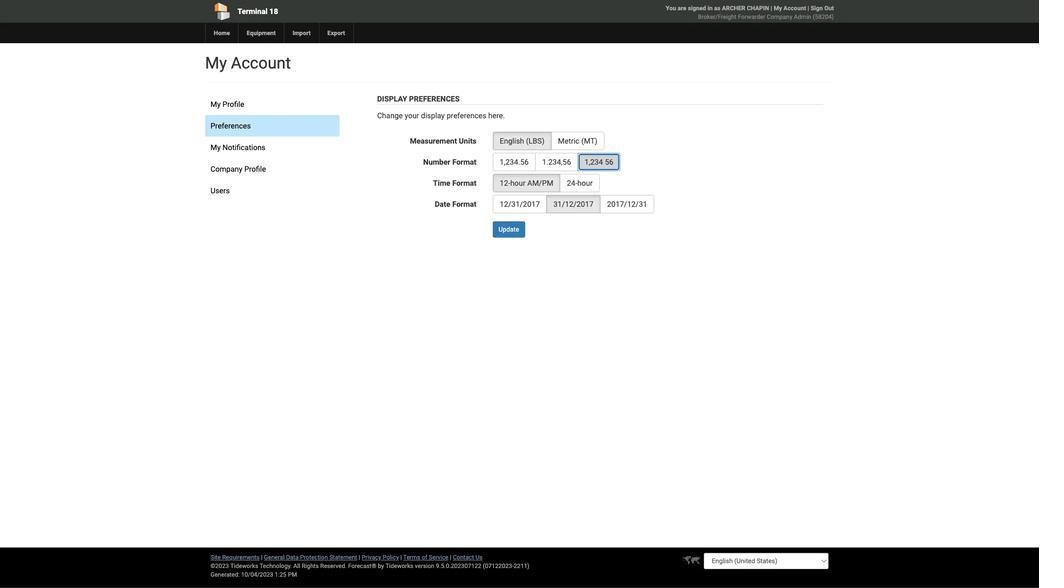 Task type: vqa. For each thing, say whether or not it's contained in the screenshot.
results
no



Task type: describe. For each thing, give the bounding box(es) containing it.
my profile
[[211, 100, 244, 109]]

1 vertical spatial preferences
[[211, 121, 251, 130]]

account inside you are signed in as archer chapin | my account | sign out broker/freight forwarder company admin (58204)
[[784, 5, 806, 12]]

1 vertical spatial company
[[211, 164, 243, 173]]

profile for company profile
[[244, 164, 266, 173]]

| up "9.5.0.202307122"
[[450, 554, 452, 561]]

terminal
[[238, 7, 268, 16]]

2211)
[[514, 562, 530, 569]]

10/04/2023
[[241, 571, 273, 578]]

export
[[328, 29, 345, 36]]

home
[[214, 29, 230, 36]]

format for date format
[[452, 200, 477, 208]]

forecast®
[[348, 562, 377, 569]]

0 horizontal spatial account
[[231, 53, 291, 72]]

notifications
[[223, 143, 266, 152]]

(58204)
[[813, 13, 834, 20]]

1,234.56
[[500, 157, 529, 166]]

format for number format
[[452, 157, 477, 166]]

company inside you are signed in as archer chapin | my account | sign out broker/freight forwarder company admin (58204)
[[767, 13, 793, 20]]

general data protection statement link
[[264, 554, 357, 561]]

reserved.
[[320, 562, 347, 569]]

english (lbs)
[[500, 136, 545, 145]]

date
[[435, 200, 451, 208]]

metric (mt)
[[558, 136, 598, 145]]

forwarder
[[738, 13, 766, 20]]

9.5.0.202307122
[[436, 562, 482, 569]]

1:25
[[275, 571, 287, 578]]

site
[[211, 554, 221, 561]]

display
[[421, 111, 445, 120]]

you
[[666, 5, 677, 12]]

terminal 18 link
[[205, 0, 458, 23]]

company profile
[[211, 164, 266, 173]]

profile for my profile
[[223, 100, 244, 109]]

import link
[[284, 23, 319, 43]]

of
[[422, 554, 427, 561]]

measurement units
[[410, 136, 477, 145]]

1 horizontal spatial preferences
[[409, 94, 460, 103]]

technology.
[[260, 562, 292, 569]]

| left general
[[261, 554, 263, 561]]

am/pm
[[528, 178, 554, 187]]

contact us link
[[453, 554, 483, 561]]

privacy policy link
[[362, 554, 399, 561]]

sign out link
[[811, 5, 834, 12]]

my for my profile
[[211, 100, 221, 109]]

equipment link
[[238, 23, 284, 43]]

1,234
[[585, 157, 603, 166]]

users
[[211, 186, 230, 195]]

terms
[[403, 554, 420, 561]]

time
[[433, 178, 451, 187]]

units
[[459, 136, 477, 145]]

in
[[708, 5, 713, 12]]

are
[[678, 5, 687, 12]]

date format
[[435, 200, 477, 208]]

by
[[378, 562, 384, 569]]

1.234,56
[[542, 157, 571, 166]]

import
[[293, 29, 311, 36]]

requirements
[[222, 554, 260, 561]]

general
[[264, 554, 285, 561]]

my inside you are signed in as archer chapin | my account | sign out broker/freight forwarder company admin (58204)
[[774, 5, 782, 12]]

signed
[[688, 5, 706, 12]]



Task type: locate. For each thing, give the bounding box(es) containing it.
24-
[[567, 178, 578, 187]]

(lbs)
[[526, 136, 545, 145]]

| up tideworks
[[401, 554, 402, 561]]

number
[[423, 157, 451, 166]]

1 vertical spatial profile
[[244, 164, 266, 173]]

1 vertical spatial account
[[231, 53, 291, 72]]

2 format from the top
[[452, 178, 477, 187]]

account down equipment link
[[231, 53, 291, 72]]

preferences
[[447, 111, 487, 120]]

company down my account link
[[767, 13, 793, 20]]

data
[[286, 554, 299, 561]]

as
[[714, 5, 721, 12]]

here.
[[488, 111, 505, 120]]

my left "notifications"
[[211, 143, 221, 152]]

site requirements | general data protection statement | privacy policy | terms of service | contact us ©2023 tideworks technology. all rights reserved. forecast® by tideworks version 9.5.0.202307122 (07122023-2211) generated: 10/04/2023 1:25 pm
[[211, 554, 530, 578]]

company up the users
[[211, 164, 243, 173]]

display preferences
[[377, 94, 460, 103]]

measurement
[[410, 136, 457, 145]]

service
[[429, 554, 449, 561]]

profile down "notifications"
[[244, 164, 266, 173]]

my for my notifications
[[211, 143, 221, 152]]

hour for 12-
[[511, 178, 526, 187]]

(mt)
[[582, 136, 598, 145]]

preferences
[[409, 94, 460, 103], [211, 121, 251, 130]]

©2023 tideworks
[[211, 562, 258, 569]]

format for time format
[[452, 178, 477, 187]]

0 horizontal spatial company
[[211, 164, 243, 173]]

my
[[774, 5, 782, 12], [205, 53, 227, 72], [211, 100, 221, 109], [211, 143, 221, 152]]

contact
[[453, 554, 474, 561]]

english
[[500, 136, 524, 145]]

you are signed in as archer chapin | my account | sign out broker/freight forwarder company admin (58204)
[[666, 5, 834, 20]]

generated:
[[211, 571, 240, 578]]

| left sign
[[808, 5, 810, 12]]

hour down 1,234
[[578, 178, 593, 187]]

privacy
[[362, 554, 381, 561]]

account up admin
[[784, 5, 806, 12]]

format down units
[[452, 157, 477, 166]]

1 format from the top
[[452, 157, 477, 166]]

1,234 56
[[585, 157, 614, 166]]

export link
[[319, 23, 353, 43]]

out
[[825, 5, 834, 12]]

change
[[377, 111, 403, 120]]

number format
[[423, 157, 477, 166]]

archer
[[722, 5, 746, 12]]

us
[[476, 554, 483, 561]]

0 vertical spatial account
[[784, 5, 806, 12]]

0 vertical spatial profile
[[223, 100, 244, 109]]

31/12/2017
[[554, 200, 594, 208]]

my account
[[205, 53, 291, 72]]

policy
[[383, 554, 399, 561]]

0 horizontal spatial preferences
[[211, 121, 251, 130]]

format
[[452, 157, 477, 166], [452, 178, 477, 187], [452, 200, 477, 208]]

56
[[605, 157, 614, 166]]

home link
[[205, 23, 238, 43]]

format right date
[[452, 200, 477, 208]]

12-hour am/pm
[[500, 178, 554, 187]]

your
[[405, 111, 419, 120]]

my notifications
[[211, 143, 266, 152]]

12/31/2017
[[500, 200, 540, 208]]

1 vertical spatial format
[[452, 178, 477, 187]]

0 horizontal spatial hour
[[511, 178, 526, 187]]

chapin
[[747, 5, 769, 12]]

update button
[[493, 221, 525, 238]]

|
[[771, 5, 773, 12], [808, 5, 810, 12], [261, 554, 263, 561], [359, 554, 360, 561], [401, 554, 402, 561], [450, 554, 452, 561]]

company
[[767, 13, 793, 20], [211, 164, 243, 173]]

admin
[[794, 13, 812, 20]]

terms of service link
[[403, 554, 449, 561]]

| right "chapin"
[[771, 5, 773, 12]]

profile
[[223, 100, 244, 109], [244, 164, 266, 173]]

rights
[[302, 562, 319, 569]]

tideworks
[[386, 562, 414, 569]]

terminal 18
[[238, 7, 278, 16]]

preferences up display
[[409, 94, 460, 103]]

profile up the my notifications
[[223, 100, 244, 109]]

12-
[[500, 178, 511, 187]]

broker/freight
[[698, 13, 737, 20]]

protection
[[300, 554, 328, 561]]

site requirements link
[[211, 554, 260, 561]]

my up the my notifications
[[211, 100, 221, 109]]

3 format from the top
[[452, 200, 477, 208]]

2 hour from the left
[[578, 178, 593, 187]]

18
[[270, 7, 278, 16]]

time format
[[433, 178, 477, 187]]

hour up 12/31/2017
[[511, 178, 526, 187]]

my for my account
[[205, 53, 227, 72]]

format right time
[[452, 178, 477, 187]]

my down home link
[[205, 53, 227, 72]]

metric
[[558, 136, 580, 145]]

0 vertical spatial company
[[767, 13, 793, 20]]

my right "chapin"
[[774, 5, 782, 12]]

all
[[293, 562, 300, 569]]

equipment
[[247, 29, 276, 36]]

version
[[415, 562, 435, 569]]

my account link
[[774, 5, 806, 12]]

pm
[[288, 571, 297, 578]]

1 hour from the left
[[511, 178, 526, 187]]

sign
[[811, 5, 823, 12]]

account
[[784, 5, 806, 12], [231, 53, 291, 72]]

1 horizontal spatial account
[[784, 5, 806, 12]]

| up forecast®
[[359, 554, 360, 561]]

24-hour
[[567, 178, 593, 187]]

0 vertical spatial format
[[452, 157, 477, 166]]

1 horizontal spatial company
[[767, 13, 793, 20]]

update
[[499, 226, 519, 233]]

2 vertical spatial format
[[452, 200, 477, 208]]

display
[[377, 94, 407, 103]]

hour for 24-
[[578, 178, 593, 187]]

1 horizontal spatial hour
[[578, 178, 593, 187]]

0 vertical spatial preferences
[[409, 94, 460, 103]]

2017/12/31
[[607, 200, 648, 208]]

change your display preferences here.
[[377, 111, 505, 120]]

preferences down the my profile
[[211, 121, 251, 130]]

(07122023-
[[483, 562, 514, 569]]

statement
[[329, 554, 357, 561]]



